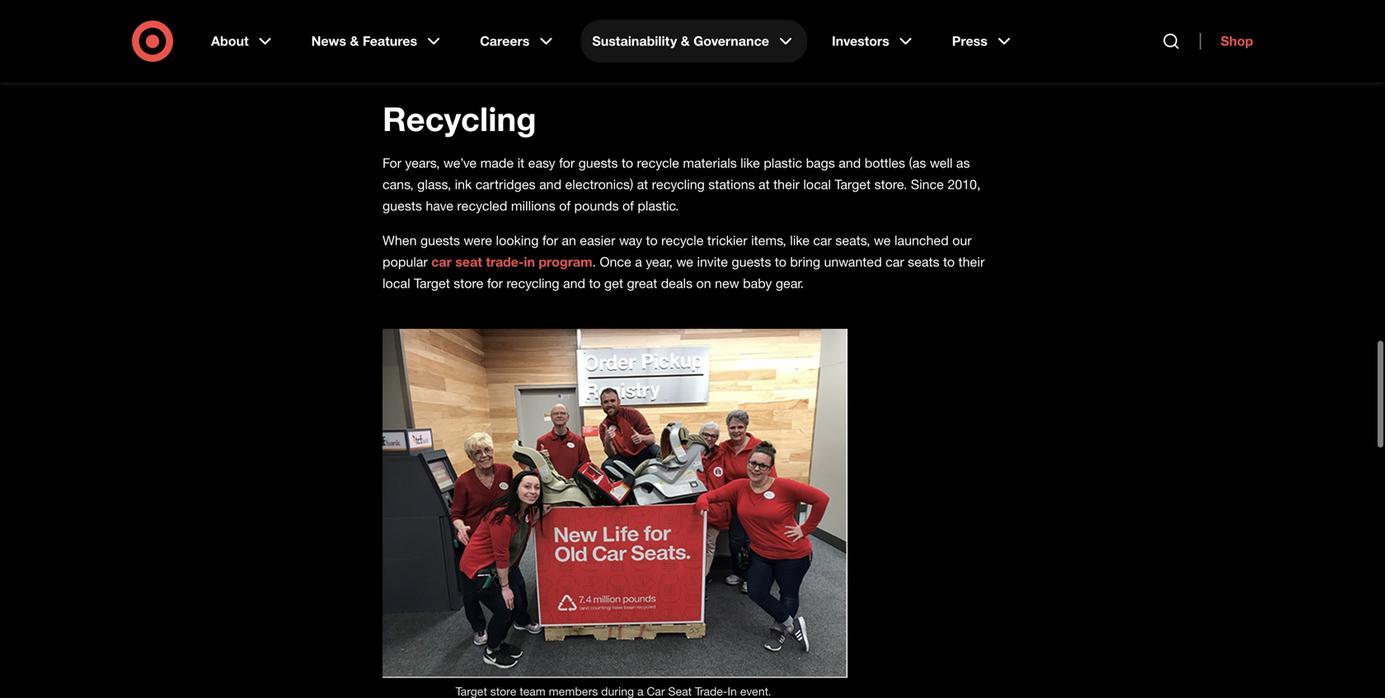Task type: describe. For each thing, give the bounding box(es) containing it.
well
[[930, 155, 953, 171]]

recycling
[[383, 99, 537, 139]]

plastic.
[[638, 198, 679, 214]]

where
[[840, 44, 876, 61]]

1 horizontal spatial end-
[[952, 44, 980, 61]]

for years, we've made it easy for guests to recycle materials like plastic bags and bottles (as well as cans, glass, ink cartridges and electronics) at recycling stations at their local target store. since 2010, guests have recycled millions of pounds of plastic.
[[383, 155, 981, 214]]

textiles
[[584, 66, 626, 82]]

made
[[481, 155, 514, 171]]

materials
[[683, 155, 737, 171]]

sustainability
[[593, 33, 677, 49]]

stations
[[709, 176, 755, 193]]

1 at from the left
[[637, 176, 649, 193]]

and inside ', where we take our end-of- season, overstock and end-of-life textiles and, with circ, convert them into new raw materials.'
[[493, 66, 515, 82]]

we left also
[[434, 44, 451, 61]]

car seat trade-in program link
[[432, 254, 593, 270]]

trade-
[[486, 254, 524, 270]]

baby
[[743, 275, 772, 292]]

sustainability & governance link
[[581, 20, 808, 63]]

sustainability & governance
[[593, 33, 770, 49]]

guests inside when guests were looking for an easier way to recycle trickier items, like car seats, we launched our popular
[[421, 233, 460, 249]]

new inside . once a year, we invite guests to bring unwanted car seats to their local target store for recycling and to get great deals on new baby gear.
[[715, 275, 740, 292]]

convert
[[717, 66, 761, 82]]

,
[[832, 44, 836, 61]]

great
[[627, 275, 658, 292]]

we inside when guests were looking for an easier way to recycle trickier items, like car seats, we launched our popular
[[874, 233, 891, 249]]

easier
[[580, 233, 616, 249]]

like inside for years, we've made it easy for guests to recycle materials like plastic bags and bottles (as well as cans, glass, ink cartridges and electronics) at recycling stations at their local target store. since 2010, guests have recycled millions of pounds of plastic.
[[741, 155, 760, 171]]

deals
[[661, 275, 693, 292]]

bottles
[[865, 155, 906, 171]]

on
[[697, 275, 712, 292]]

bring
[[791, 254, 821, 270]]

for inside for years, we've made it easy for guests to recycle materials like plastic bags and bottles (as well as cans, glass, ink cartridges and electronics) at recycling stations at their local target store. since 2010, guests have recycled millions of pounds of plastic.
[[559, 155, 575, 171]]

project
[[734, 44, 775, 61]]

invite
[[697, 254, 728, 270]]

recycled
[[457, 198, 508, 214]]

looking
[[496, 233, 539, 249]]

careers
[[480, 33, 530, 49]]

bags
[[806, 155, 835, 171]]

we inside . once a year, we invite guests to bring unwanted car seats to their local target store for recycling and to get great deals on new baby gear.
[[677, 254, 694, 270]]

in
[[524, 254, 535, 270]]

recycle for trickier
[[662, 233, 704, 249]]

circ,
[[686, 66, 713, 82]]

press link
[[941, 20, 1026, 63]]

about link
[[200, 20, 287, 63]]

shop
[[1221, 33, 1254, 49]]

0 vertical spatial a
[[570, 44, 577, 61]]

car inside . once a year, we invite guests to bring unwanted car seats to their local target store for recycling and to get great deals on new baby gear.
[[886, 254, 905, 270]]

target inside . once a year, we invite guests to bring unwanted car seats to their local target store for recycling and to get great deals on new baby gear.
[[414, 275, 450, 292]]

raw
[[853, 66, 874, 82]]

local inside . once a year, we invite guests to bring unwanted car seats to their local target store for recycling and to get great deals on new baby gear.
[[383, 275, 410, 292]]

millions
[[511, 198, 556, 214]]

glass,
[[418, 176, 451, 193]]

cartridges
[[476, 176, 536, 193]]

items,
[[752, 233, 787, 249]]

materials.
[[877, 66, 934, 82]]

it
[[518, 155, 525, 171]]

into
[[799, 66, 821, 82]]

cans,
[[383, 176, 414, 193]]

0 horizontal spatial car
[[432, 254, 452, 270]]

target inside for years, we've made it easy for guests to recycle materials like plastic bags and bottles (as well as cans, glass, ink cartridges and electronics) at recycling stations at their local target store. since 2010, guests have recycled millions of pounds of plastic.
[[835, 176, 871, 193]]

pounds
[[575, 198, 619, 214]]

gear.
[[776, 275, 804, 292]]

when guests were looking for an easier way to recycle trickier items, like car seats, we launched our popular
[[383, 233, 972, 270]]

trickier
[[708, 233, 748, 249]]

once
[[600, 254, 632, 270]]

1 of from the left
[[559, 198, 571, 214]]

electronics)
[[565, 176, 634, 193]]

way
[[619, 233, 643, 249]]

began
[[482, 44, 520, 61]]

0 vertical spatial recycling
[[677, 44, 730, 61]]

news & features
[[312, 33, 417, 49]]

year,
[[646, 254, 673, 270]]

to up gear.
[[775, 254, 787, 270]]

for inside when guests were looking for an easier way to recycle trickier items, like car seats, we launched our popular
[[543, 233, 558, 249]]

piloting
[[523, 44, 567, 61]]

0 vertical spatial with
[[779, 44, 803, 61]]

overstock
[[432, 66, 490, 82]]

2020,
[[397, 44, 430, 61]]

to left get
[[589, 275, 601, 292]]



Task type: vqa. For each thing, say whether or not it's contained in the screenshot.
way
yes



Task type: locate. For each thing, give the bounding box(es) containing it.
recycle inside when guests were looking for an easier way to recycle trickier items, like car seats, we launched our popular
[[662, 233, 704, 249]]

a
[[570, 44, 577, 61], [635, 254, 642, 270]]

a photo of seven team members in red shirts, jeans and name badges, smiling as they gather around a large drop-off box at their store filled with used car seats for recycling. image
[[383, 329, 848, 679]]

1 vertical spatial with
[[658, 66, 683, 82]]

seat
[[456, 254, 482, 270]]

circ
[[807, 44, 832, 61]]

recycle up year,
[[662, 233, 704, 249]]

for left an
[[543, 233, 558, 249]]

recycle up plastic.
[[637, 155, 680, 171]]

car up bring
[[814, 233, 832, 249]]

store
[[454, 275, 484, 292]]

guests down cans,
[[383, 198, 422, 214]]

local inside for years, we've made it easy for guests to recycle materials like plastic bags and bottles (as well as cans, glass, ink cartridges and electronics) at recycling stations at their local target store. since 2010, guests have recycled millions of pounds of plastic.
[[804, 176, 831, 193]]

and
[[493, 66, 515, 82], [839, 155, 861, 171], [540, 176, 562, 193], [563, 275, 586, 292]]

popular
[[383, 254, 428, 270]]

2 of from the left
[[623, 198, 634, 214]]

were
[[464, 233, 493, 249]]

of left plastic.
[[623, 198, 634, 214]]

and down program
[[563, 275, 586, 292]]

0 horizontal spatial &
[[350, 33, 359, 49]]

and right bags
[[839, 155, 861, 171]]

1 vertical spatial new
[[715, 275, 740, 292]]

1 vertical spatial like
[[790, 233, 810, 249]]

1 horizontal spatial at
[[759, 176, 770, 193]]

at
[[637, 176, 649, 193], [759, 176, 770, 193]]

since
[[911, 176, 944, 193]]

for
[[559, 155, 575, 171], [543, 233, 558, 249], [487, 275, 503, 292]]

press
[[952, 33, 988, 49]]

our inside when guests were looking for an easier way to recycle trickier items, like car seats, we launched our popular
[[953, 233, 972, 249]]

1 horizontal spatial for
[[543, 233, 558, 249]]

2 at from the left
[[759, 176, 770, 193]]

in 2020, we also began piloting a textile-to-textile recycling project with circ
[[383, 44, 832, 61]]

their
[[774, 176, 800, 193], [959, 254, 985, 270]]

1 horizontal spatial &
[[681, 33, 690, 49]]

0 horizontal spatial like
[[741, 155, 760, 171]]

0 vertical spatial for
[[559, 155, 575, 171]]

and inside . once a year, we invite guests to bring unwanted car seats to their local target store for recycling and to get great deals on new baby gear.
[[563, 275, 586, 292]]

, where we take our end-of- season, overstock and end-of-life textiles and, with circ, convert them into new raw materials.
[[383, 44, 996, 82]]

have
[[426, 198, 454, 214]]

news & features link
[[300, 20, 455, 63]]

0 horizontal spatial for
[[487, 275, 503, 292]]

circ link
[[807, 44, 832, 61]]

1 horizontal spatial car
[[814, 233, 832, 249]]

of right millions
[[559, 198, 571, 214]]

with inside ', where we take our end-of- season, overstock and end-of-life textiles and, with circ, convert them into new raw materials.'
[[658, 66, 683, 82]]

target left store. at the top right
[[835, 176, 871, 193]]

at down plastic at right top
[[759, 176, 770, 193]]

. once a year, we invite guests to bring unwanted car seats to their local target store for recycling and to get great deals on new baby gear.
[[383, 254, 985, 292]]

their inside for years, we've made it easy for guests to recycle materials like plastic bags and bottles (as well as cans, glass, ink cartridges and electronics) at recycling stations at their local target store. since 2010, guests have recycled millions of pounds of plastic.
[[774, 176, 800, 193]]

we left take
[[880, 44, 897, 61]]

we inside ', where we take our end-of- season, overstock and end-of-life textiles and, with circ, convert them into new raw materials.'
[[880, 44, 897, 61]]

recycling inside for years, we've made it easy for guests to recycle materials like plastic bags and bottles (as well as cans, glass, ink cartridges and electronics) at recycling stations at their local target store. since 2010, guests have recycled millions of pounds of plastic.
[[652, 176, 705, 193]]

recycle inside for years, we've made it easy for guests to recycle materials like plastic bags and bottles (as well as cans, glass, ink cartridges and electronics) at recycling stations at their local target store. since 2010, guests have recycled millions of pounds of plastic.
[[637, 155, 680, 171]]

0 horizontal spatial their
[[774, 176, 800, 193]]

unwanted
[[824, 254, 882, 270]]

and,
[[629, 66, 655, 82]]

& right textile
[[681, 33, 690, 49]]

them
[[765, 66, 795, 82]]

0 horizontal spatial a
[[570, 44, 577, 61]]

textile
[[638, 44, 673, 61]]

guests up baby
[[732, 254, 772, 270]]

their down plastic at right top
[[774, 176, 800, 193]]

0 horizontal spatial with
[[658, 66, 683, 82]]

1 horizontal spatial their
[[959, 254, 985, 270]]

0 vertical spatial like
[[741, 155, 760, 171]]

local down bags
[[804, 176, 831, 193]]

to inside for years, we've made it easy for guests to recycle materials like plastic bags and bottles (as well as cans, glass, ink cartridges and electronics) at recycling stations at their local target store. since 2010, guests have recycled millions of pounds of plastic.
[[622, 155, 634, 171]]

a up life
[[570, 44, 577, 61]]

car inside when guests were looking for an easier way to recycle trickier items, like car seats, we launched our popular
[[814, 233, 832, 249]]

to right seats
[[944, 254, 955, 270]]

recycle for materials
[[637, 155, 680, 171]]

0 horizontal spatial of-
[[547, 66, 563, 82]]

2 & from the left
[[681, 33, 690, 49]]

we up the deals
[[677, 254, 694, 270]]

recycling down the 'in'
[[507, 275, 560, 292]]

0 vertical spatial target
[[835, 176, 871, 193]]

2 horizontal spatial for
[[559, 155, 575, 171]]

their right seats
[[959, 254, 985, 270]]

1 vertical spatial of-
[[547, 66, 563, 82]]

for right easy
[[559, 155, 575, 171]]

like up stations
[[741, 155, 760, 171]]

program
[[539, 254, 593, 270]]

with down textile
[[658, 66, 683, 82]]

textile-
[[581, 44, 621, 61]]

& for features
[[350, 33, 359, 49]]

years,
[[405, 155, 440, 171]]

for inside . once a year, we invite guests to bring unwanted car seats to their local target store for recycling and to get great deals on new baby gear.
[[487, 275, 503, 292]]

1 vertical spatial target
[[414, 275, 450, 292]]

recycling up circ,
[[677, 44, 730, 61]]

0 vertical spatial new
[[824, 66, 849, 82]]

to inside when guests were looking for an easier way to recycle trickier items, like car seats, we launched our popular
[[646, 233, 658, 249]]

plastic
[[764, 155, 803, 171]]

1 horizontal spatial local
[[804, 176, 831, 193]]

1 vertical spatial recycling
[[652, 176, 705, 193]]

0 vertical spatial recycle
[[637, 155, 680, 171]]

and down easy
[[540, 176, 562, 193]]

shop link
[[1201, 33, 1254, 49]]

car seat trade-in program
[[432, 254, 593, 270]]

new inside ', where we take our end-of- season, overstock and end-of-life textiles and, with circ, convert them into new raw materials.'
[[824, 66, 849, 82]]

1 & from the left
[[350, 33, 359, 49]]

to right way
[[646, 233, 658, 249]]

a inside . once a year, we invite guests to bring unwanted car seats to their local target store for recycling and to get great deals on new baby gear.
[[635, 254, 642, 270]]

2 vertical spatial for
[[487, 275, 503, 292]]

local down popular at the left
[[383, 275, 410, 292]]

store.
[[875, 176, 908, 193]]

recycling up plastic.
[[652, 176, 705, 193]]

as
[[957, 155, 971, 171]]

2 horizontal spatial car
[[886, 254, 905, 270]]

take
[[900, 44, 925, 61]]

target
[[835, 176, 871, 193], [414, 275, 450, 292]]

features
[[363, 33, 417, 49]]

investors link
[[821, 20, 928, 63]]

car left seats
[[886, 254, 905, 270]]

.
[[593, 254, 596, 270]]

with up them at the top right of the page
[[779, 44, 803, 61]]

our right launched
[[953, 233, 972, 249]]

guests
[[579, 155, 618, 171], [383, 198, 422, 214], [421, 233, 460, 249], [732, 254, 772, 270]]

at up plastic.
[[637, 176, 649, 193]]

0 vertical spatial their
[[774, 176, 800, 193]]

end- right take
[[952, 44, 980, 61]]

launched
[[895, 233, 949, 249]]

(as
[[909, 155, 927, 171]]

local
[[804, 176, 831, 193], [383, 275, 410, 292]]

1 horizontal spatial of-
[[980, 44, 996, 61]]

1 vertical spatial end-
[[519, 66, 547, 82]]

1 vertical spatial for
[[543, 233, 558, 249]]

0 vertical spatial local
[[804, 176, 831, 193]]

recycle
[[637, 155, 680, 171], [662, 233, 704, 249]]

guests up electronics) at left
[[579, 155, 618, 171]]

1 horizontal spatial new
[[824, 66, 849, 82]]

news
[[312, 33, 346, 49]]

like up bring
[[790, 233, 810, 249]]

0 vertical spatial of-
[[980, 44, 996, 61]]

0 horizontal spatial end-
[[519, 66, 547, 82]]

we
[[434, 44, 451, 61], [880, 44, 897, 61], [874, 233, 891, 249], [677, 254, 694, 270]]

about
[[211, 33, 249, 49]]

1 horizontal spatial a
[[635, 254, 642, 270]]

we've
[[444, 155, 477, 171]]

1 vertical spatial a
[[635, 254, 642, 270]]

an
[[562, 233, 576, 249]]

get
[[605, 275, 624, 292]]

0 vertical spatial our
[[929, 44, 948, 61]]

to-
[[621, 44, 638, 61]]

for
[[383, 155, 402, 171]]

our right take
[[929, 44, 948, 61]]

for down trade-
[[487, 275, 503, 292]]

we right seats,
[[874, 233, 891, 249]]

end- down piloting
[[519, 66, 547, 82]]

guests down have
[[421, 233, 460, 249]]

new down ,
[[824, 66, 849, 82]]

of- down piloting
[[547, 66, 563, 82]]

1 horizontal spatial of
[[623, 198, 634, 214]]

like inside when guests were looking for an easier way to recycle trickier items, like car seats, we launched our popular
[[790, 233, 810, 249]]

1 vertical spatial our
[[953, 233, 972, 249]]

their inside . once a year, we invite guests to bring unwanted car seats to their local target store for recycling and to get great deals on new baby gear.
[[959, 254, 985, 270]]

0 horizontal spatial new
[[715, 275, 740, 292]]

1 horizontal spatial our
[[953, 233, 972, 249]]

when
[[383, 233, 417, 249]]

and down began
[[493, 66, 515, 82]]

target down popular at the left
[[414, 275, 450, 292]]

0 horizontal spatial target
[[414, 275, 450, 292]]

ink
[[455, 176, 472, 193]]

guests inside . once a year, we invite guests to bring unwanted car seats to their local target store for recycling and to get great deals on new baby gear.
[[732, 254, 772, 270]]

1 vertical spatial recycle
[[662, 233, 704, 249]]

1 vertical spatial local
[[383, 275, 410, 292]]

with
[[779, 44, 803, 61], [658, 66, 683, 82]]

in
[[383, 44, 394, 61]]

0 horizontal spatial of
[[559, 198, 571, 214]]

car left the seat
[[432, 254, 452, 270]]

0 horizontal spatial at
[[637, 176, 649, 193]]

2010,
[[948, 176, 981, 193]]

seats
[[908, 254, 940, 270]]

of- right take
[[980, 44, 996, 61]]

easy
[[528, 155, 556, 171]]

life
[[563, 66, 580, 82]]

1 horizontal spatial like
[[790, 233, 810, 249]]

governance
[[694, 33, 770, 49]]

new
[[824, 66, 849, 82], [715, 275, 740, 292]]

0 horizontal spatial our
[[929, 44, 948, 61]]

a left year,
[[635, 254, 642, 270]]

end-
[[952, 44, 980, 61], [519, 66, 547, 82]]

0 vertical spatial end-
[[952, 44, 980, 61]]

1 horizontal spatial target
[[835, 176, 871, 193]]

& for governance
[[681, 33, 690, 49]]

season,
[[383, 66, 428, 82]]

0 horizontal spatial local
[[383, 275, 410, 292]]

2 vertical spatial recycling
[[507, 275, 560, 292]]

also
[[455, 44, 479, 61]]

to up electronics) at left
[[622, 155, 634, 171]]

of
[[559, 198, 571, 214], [623, 198, 634, 214]]

& right news
[[350, 33, 359, 49]]

1 vertical spatial their
[[959, 254, 985, 270]]

recycling inside . once a year, we invite guests to bring unwanted car seats to their local target store for recycling and to get great deals on new baby gear.
[[507, 275, 560, 292]]

our inside ', where we take our end-of- season, overstock and end-of-life textiles and, with circ, convert them into new raw materials.'
[[929, 44, 948, 61]]

1 horizontal spatial with
[[779, 44, 803, 61]]

new right on
[[715, 275, 740, 292]]

careers link
[[469, 20, 568, 63]]

seats,
[[836, 233, 871, 249]]

to
[[622, 155, 634, 171], [646, 233, 658, 249], [775, 254, 787, 270], [944, 254, 955, 270], [589, 275, 601, 292]]



